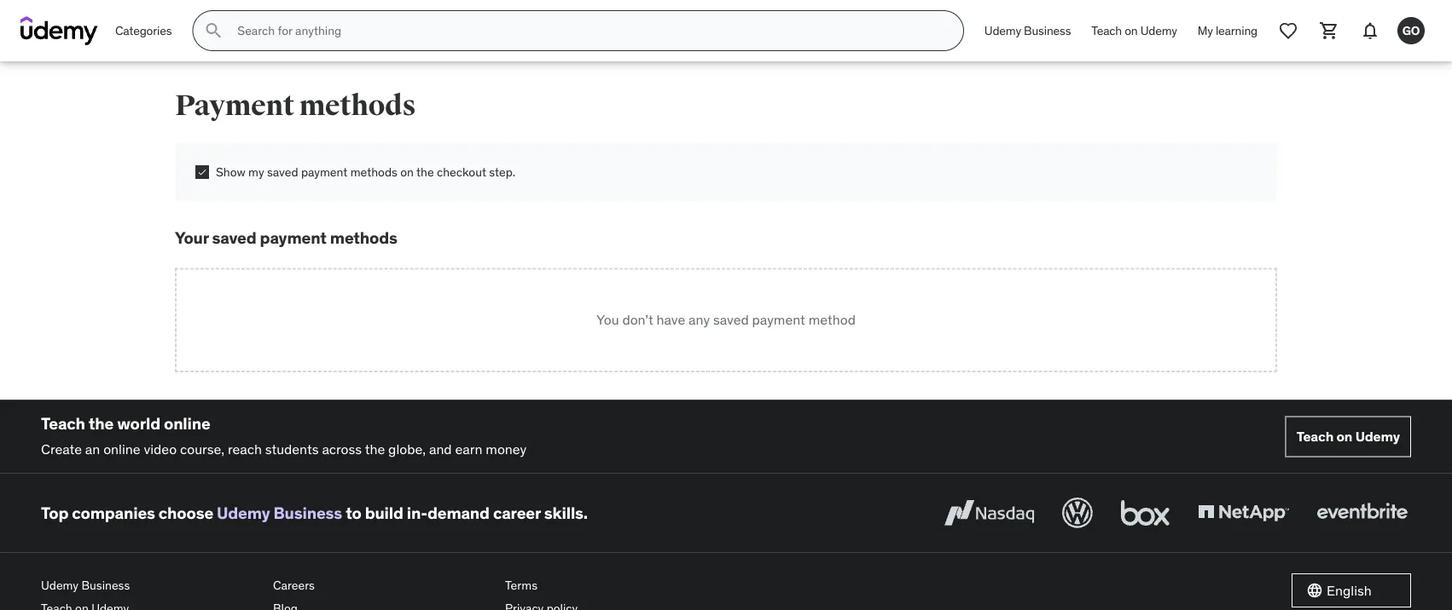 Task type: describe. For each thing, give the bounding box(es) containing it.
money
[[486, 441, 527, 459]]

Search for anything text field
[[234, 16, 943, 45]]

skills.
[[544, 503, 588, 524]]

0 vertical spatial udemy business link
[[974, 10, 1081, 51]]

xsmall image
[[195, 166, 209, 179]]

video
[[144, 441, 177, 459]]

careers
[[273, 578, 315, 593]]

1 vertical spatial methods
[[350, 164, 397, 180]]

english
[[1327, 582, 1372, 600]]

teach inside teach the world online create an online video course, reach students across the globe, and earn money
[[41, 414, 85, 434]]

my
[[248, 164, 264, 180]]

step.
[[489, 164, 515, 180]]

volkswagen image
[[1059, 495, 1096, 532]]

my learning link
[[1187, 10, 1268, 51]]

1 horizontal spatial teach on udemy link
[[1285, 417, 1411, 458]]

teach on udemy for teach on udemy link to the left
[[1091, 23, 1177, 38]]

and
[[429, 441, 452, 459]]

1 vertical spatial payment
[[260, 227, 327, 248]]

notifications image
[[1360, 20, 1380, 41]]

submit search image
[[203, 20, 224, 41]]

2 vertical spatial udemy business link
[[41, 574, 259, 598]]

terms
[[505, 578, 538, 593]]

0 vertical spatial saved
[[267, 164, 298, 180]]

1 vertical spatial on
[[400, 164, 414, 180]]

0 vertical spatial methods
[[299, 88, 416, 123]]

show my saved payment methods on the checkout step.
[[216, 164, 515, 180]]

payment
[[175, 88, 294, 123]]

1 vertical spatial udemy business
[[41, 578, 130, 593]]

teach on udemy for right teach on udemy link
[[1297, 428, 1400, 446]]

any
[[689, 311, 710, 329]]

2 horizontal spatial business
[[1024, 23, 1071, 38]]

wishlist image
[[1278, 20, 1299, 41]]

method
[[809, 311, 856, 329]]

1 vertical spatial saved
[[212, 227, 256, 248]]

demand
[[427, 503, 490, 524]]

top
[[41, 503, 68, 524]]

1 horizontal spatial the
[[365, 441, 385, 459]]

udemy image
[[20, 16, 98, 45]]

don't
[[622, 311, 653, 329]]

0 horizontal spatial teach on udemy link
[[1081, 10, 1187, 51]]

teach for teach on udemy link to the left
[[1091, 23, 1122, 38]]

2 vertical spatial methods
[[330, 227, 397, 248]]

checkout
[[437, 164, 486, 180]]

0 horizontal spatial online
[[103, 441, 140, 459]]

have
[[657, 311, 685, 329]]

box image
[[1117, 495, 1174, 532]]

on for teach on udemy link to the left
[[1125, 23, 1138, 38]]

top companies choose udemy business to build in-demand career skills.
[[41, 503, 588, 524]]

on for right teach on udemy link
[[1337, 428, 1353, 446]]

my
[[1198, 23, 1213, 38]]

small image
[[1306, 583, 1323, 600]]

0 vertical spatial payment
[[301, 164, 348, 180]]



Task type: locate. For each thing, give the bounding box(es) containing it.
payment left "method"
[[752, 311, 805, 329]]

0 vertical spatial teach on udemy
[[1091, 23, 1177, 38]]

students
[[265, 441, 319, 459]]

nasdaq image
[[940, 495, 1038, 532]]

methods
[[299, 88, 416, 123], [350, 164, 397, 180], [330, 227, 397, 248]]

earn
[[455, 441, 482, 459]]

globe,
[[388, 441, 426, 459]]

the up an
[[89, 414, 114, 434]]

payment
[[301, 164, 348, 180], [260, 227, 327, 248], [752, 311, 805, 329]]

online
[[164, 414, 210, 434], [103, 441, 140, 459]]

1 vertical spatial udemy business link
[[217, 503, 342, 524]]

1 horizontal spatial saved
[[267, 164, 298, 180]]

2 vertical spatial on
[[1337, 428, 1353, 446]]

0 vertical spatial teach on udemy link
[[1081, 10, 1187, 51]]

0 horizontal spatial saved
[[212, 227, 256, 248]]

go
[[1402, 23, 1420, 38]]

saved right any at the bottom
[[713, 311, 749, 329]]

udemy business
[[984, 23, 1071, 38], [41, 578, 130, 593]]

categories
[[115, 23, 172, 38]]

companies
[[72, 503, 155, 524]]

choose
[[159, 503, 213, 524]]

teach on udemy link
[[1081, 10, 1187, 51], [1285, 417, 1411, 458]]

an
[[85, 441, 100, 459]]

1 horizontal spatial business
[[273, 503, 342, 524]]

0 horizontal spatial the
[[89, 414, 114, 434]]

on left "checkout"
[[400, 164, 414, 180]]

teach on udemy up eventbrite 'image'
[[1297, 428, 1400, 446]]

saved right your
[[212, 227, 256, 248]]

the left globe,
[[365, 441, 385, 459]]

0 vertical spatial on
[[1125, 23, 1138, 38]]

0 horizontal spatial teach on udemy
[[1091, 23, 1177, 38]]

1 horizontal spatial udemy business
[[984, 23, 1071, 38]]

learning
[[1216, 23, 1258, 38]]

business
[[1024, 23, 1071, 38], [273, 503, 342, 524], [81, 578, 130, 593]]

the
[[416, 164, 434, 180], [89, 414, 114, 434], [365, 441, 385, 459]]

0 horizontal spatial udemy business
[[41, 578, 130, 593]]

0 vertical spatial udemy business
[[984, 23, 1071, 38]]

payment right my
[[301, 164, 348, 180]]

shopping cart with 0 items image
[[1319, 20, 1340, 41]]

teach for right teach on udemy link
[[1297, 428, 1334, 446]]

on left my
[[1125, 23, 1138, 38]]

1 vertical spatial business
[[273, 503, 342, 524]]

build
[[365, 503, 403, 524]]

create
[[41, 441, 82, 459]]

0 vertical spatial online
[[164, 414, 210, 434]]

1 horizontal spatial on
[[1125, 23, 1138, 38]]

2 horizontal spatial saved
[[713, 311, 749, 329]]

teach the world online create an online video course, reach students across the globe, and earn money
[[41, 414, 527, 459]]

you
[[596, 311, 619, 329]]

across
[[322, 441, 362, 459]]

1 vertical spatial online
[[103, 441, 140, 459]]

the left "checkout"
[[416, 164, 434, 180]]

categories button
[[105, 10, 182, 51]]

teach on udemy left my
[[1091, 23, 1177, 38]]

my learning
[[1198, 23, 1258, 38]]

1 vertical spatial teach on udemy link
[[1285, 417, 1411, 458]]

1 vertical spatial teach on udemy
[[1297, 428, 1400, 446]]

to
[[346, 503, 361, 524]]

0 vertical spatial the
[[416, 164, 434, 180]]

you don't have any saved payment method
[[596, 311, 856, 329]]

course,
[[180, 441, 224, 459]]

payment methods
[[175, 88, 416, 123]]

2 horizontal spatial teach
[[1297, 428, 1334, 446]]

on up eventbrite 'image'
[[1337, 428, 1353, 446]]

1 vertical spatial the
[[89, 414, 114, 434]]

2 vertical spatial saved
[[713, 311, 749, 329]]

online up course,
[[164, 414, 210, 434]]

show
[[216, 164, 245, 180]]

udemy
[[984, 23, 1021, 38], [1140, 23, 1177, 38], [1355, 428, 1400, 446], [217, 503, 270, 524], [41, 578, 79, 593]]

world
[[117, 414, 160, 434]]

saved
[[267, 164, 298, 180], [212, 227, 256, 248], [713, 311, 749, 329]]

2 horizontal spatial on
[[1337, 428, 1353, 446]]

teach on udemy link left my
[[1081, 10, 1187, 51]]

1 horizontal spatial teach
[[1091, 23, 1122, 38]]

netapp image
[[1194, 495, 1293, 532]]

1 horizontal spatial teach on udemy
[[1297, 428, 1400, 446]]

0 vertical spatial business
[[1024, 23, 1071, 38]]

saved right my
[[267, 164, 298, 180]]

english button
[[1292, 574, 1411, 608]]

online right an
[[103, 441, 140, 459]]

teach on udemy link up eventbrite 'image'
[[1285, 417, 1411, 458]]

2 vertical spatial the
[[365, 441, 385, 459]]

payment down my
[[260, 227, 327, 248]]

careers link
[[273, 574, 491, 598]]

your
[[175, 227, 209, 248]]

0 horizontal spatial business
[[81, 578, 130, 593]]

udemy business link
[[974, 10, 1081, 51], [217, 503, 342, 524], [41, 574, 259, 598]]

0 horizontal spatial on
[[400, 164, 414, 180]]

1 horizontal spatial online
[[164, 414, 210, 434]]

2 vertical spatial payment
[[752, 311, 805, 329]]

reach
[[228, 441, 262, 459]]

in-
[[407, 503, 427, 524]]

2 horizontal spatial the
[[416, 164, 434, 180]]

your saved payment methods
[[175, 227, 397, 248]]

teach
[[1091, 23, 1122, 38], [41, 414, 85, 434], [1297, 428, 1334, 446]]

teach on udemy
[[1091, 23, 1177, 38], [1297, 428, 1400, 446]]

eventbrite image
[[1313, 495, 1411, 532]]

on
[[1125, 23, 1138, 38], [400, 164, 414, 180], [1337, 428, 1353, 446]]

career
[[493, 503, 541, 524]]

2 vertical spatial business
[[81, 578, 130, 593]]

go link
[[1391, 10, 1432, 51]]

terms link
[[505, 574, 724, 598]]

0 horizontal spatial teach
[[41, 414, 85, 434]]



Task type: vqa. For each thing, say whether or not it's contained in the screenshot.
small icon to the left
no



